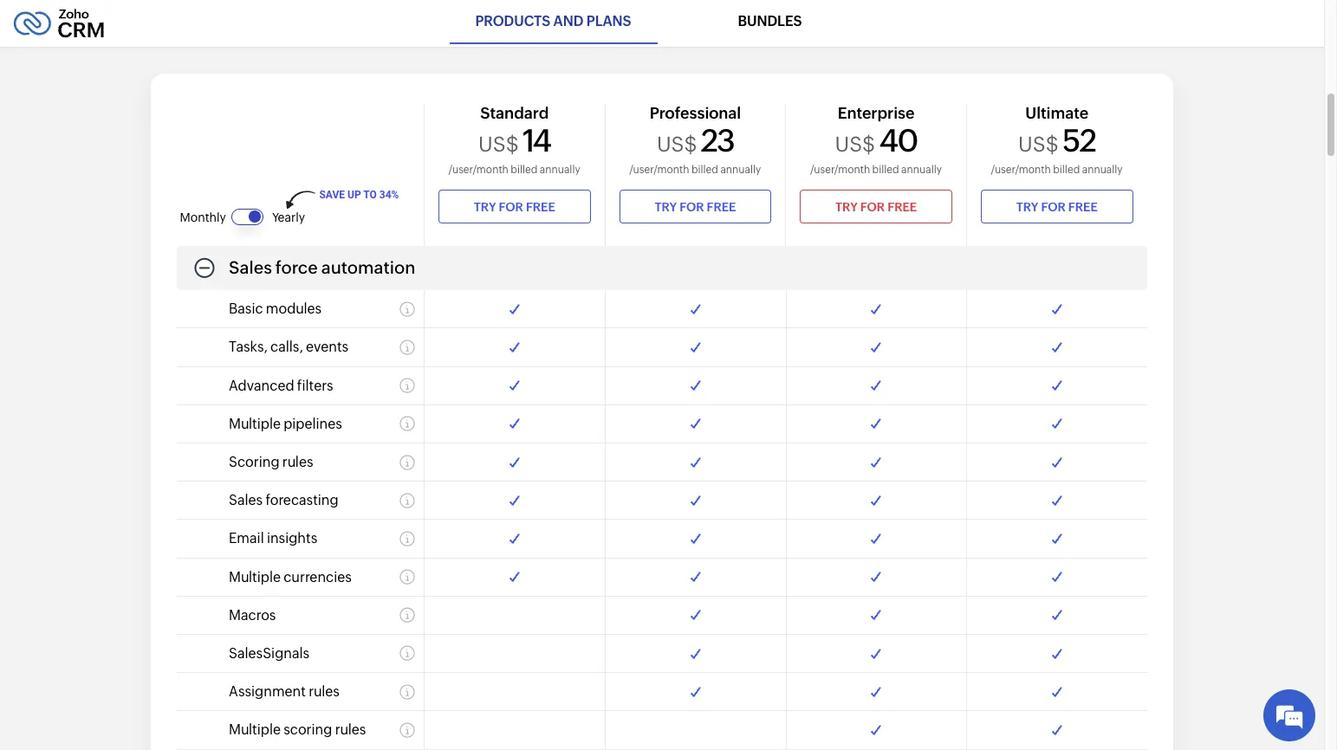Task type: describe. For each thing, give the bounding box(es) containing it.
scoring
[[284, 723, 332, 739]]

currencies
[[284, 569, 352, 586]]

save up to 34%
[[320, 188, 400, 201]]

billed for 52
[[1054, 163, 1081, 176]]

us$ 23 /user/month billed annually
[[630, 123, 762, 176]]

for for 40
[[861, 200, 886, 214]]

calls,
[[271, 339, 303, 356]]

try for 40
[[836, 200, 859, 214]]

email
[[229, 531, 264, 547]]

pipelines
[[284, 416, 342, 433]]

sales for sales forecasting
[[229, 493, 263, 509]]

events
[[306, 339, 349, 356]]

/user/month for 40
[[811, 163, 871, 176]]

for for 14
[[499, 200, 524, 214]]

multiple for multiple pipelines
[[229, 416, 281, 433]]

to
[[364, 188, 377, 201]]

monthly
[[180, 210, 227, 224]]

34%
[[380, 188, 400, 201]]

for for 52
[[1042, 200, 1067, 214]]

sales for sales force automation
[[229, 258, 272, 278]]

try for 52
[[1017, 200, 1039, 214]]

23
[[701, 123, 735, 159]]

annually for 52
[[1083, 163, 1124, 176]]

billed for 23
[[692, 163, 719, 176]]

try for free for 23
[[655, 200, 737, 214]]

advanced
[[229, 378, 294, 394]]

professional
[[650, 104, 742, 122]]

multiple for multiple scoring rules
[[229, 723, 281, 739]]

billed for 40
[[873, 163, 900, 176]]

sales forecasting
[[229, 493, 339, 509]]

for for 23
[[680, 200, 705, 214]]

advanced filters
[[229, 378, 333, 394]]

free for 14
[[527, 200, 556, 214]]

free for 52
[[1069, 200, 1099, 214]]

basic modules
[[229, 301, 322, 318]]

/user/month for 23
[[630, 163, 690, 176]]

free for 40
[[888, 200, 918, 214]]

filters
[[297, 378, 333, 394]]

try for free link for 23
[[620, 190, 772, 224]]

up
[[348, 188, 362, 201]]

assignment
[[229, 684, 306, 701]]

annually for 40
[[902, 163, 943, 176]]

try for 14
[[474, 200, 497, 214]]

2 vertical spatial rules
[[335, 723, 366, 739]]

macros
[[229, 608, 276, 624]]

ultimate
[[1026, 104, 1089, 122]]

insights
[[267, 531, 317, 547]]

us$ 14 /user/month billed annually
[[449, 123, 581, 176]]

try for free for 14
[[474, 200, 556, 214]]

us$ for 14
[[479, 133, 520, 156]]

rules for scoring rules
[[282, 454, 313, 471]]

us$ for 23
[[658, 133, 698, 156]]

sales force automation
[[229, 258, 416, 278]]

products and plans
[[476, 13, 632, 29]]



Task type: locate. For each thing, give the bounding box(es) containing it.
free down us$ 40 /user/month billed annually
[[888, 200, 918, 214]]

2 /user/month from the left
[[630, 163, 690, 176]]

/user/month inside us$ 14 /user/month billed annually
[[449, 163, 509, 176]]

/user/month down ultimate
[[992, 163, 1052, 176]]

4 try from the left
[[1017, 200, 1039, 214]]

sales
[[229, 258, 272, 278], [229, 493, 263, 509]]

/user/month inside the us$ 23 /user/month billed annually
[[630, 163, 690, 176]]

products
[[476, 13, 551, 29]]

annually for 14
[[540, 163, 581, 176]]

try for free link for 52
[[982, 190, 1134, 224]]

us$ down enterprise
[[836, 133, 876, 156]]

multiple for multiple currencies
[[229, 569, 281, 586]]

3 annually from the left
[[902, 163, 943, 176]]

try for free link down the us$ 23 /user/month billed annually
[[620, 190, 772, 224]]

try for free down us$ 40 /user/month billed annually
[[836, 200, 918, 214]]

try for free down us$ 52 /user/month billed annually
[[1017, 200, 1099, 214]]

try down us$ 40 /user/month billed annually
[[836, 200, 859, 214]]

billed down 40
[[873, 163, 900, 176]]

rules
[[282, 454, 313, 471], [309, 684, 340, 701], [335, 723, 366, 739]]

for down us$ 14 /user/month billed annually
[[499, 200, 524, 214]]

3 free from the left
[[888, 200, 918, 214]]

try for free link for 14
[[439, 190, 591, 224]]

3 try from the left
[[836, 200, 859, 214]]

2 billed from the left
[[692, 163, 719, 176]]

try for free link down us$ 52 /user/month billed annually
[[982, 190, 1134, 224]]

/user/month down enterprise
[[811, 163, 871, 176]]

enterprise
[[839, 104, 915, 122]]

us$ for 40
[[836, 133, 876, 156]]

bundles
[[739, 13, 803, 29]]

annually inside us$ 14 /user/month billed annually
[[540, 163, 581, 176]]

us$ for 52
[[1019, 133, 1060, 156]]

2 vertical spatial multiple
[[229, 723, 281, 739]]

0 vertical spatial rules
[[282, 454, 313, 471]]

and
[[554, 13, 584, 29]]

annually down 14
[[540, 163, 581, 176]]

try for free link down us$ 40 /user/month billed annually
[[801, 190, 953, 224]]

/user/month inside us$ 52 /user/month billed annually
[[992, 163, 1052, 176]]

try for free for 52
[[1017, 200, 1099, 214]]

force
[[276, 258, 318, 278]]

multiple
[[229, 416, 281, 433], [229, 569, 281, 586], [229, 723, 281, 739]]

tasks, calls, events
[[229, 339, 349, 356]]

1 vertical spatial multiple
[[229, 569, 281, 586]]

us$ down standard
[[479, 133, 520, 156]]

automation
[[321, 258, 416, 278]]

scoring rules
[[229, 454, 313, 471]]

1 multiple from the top
[[229, 416, 281, 433]]

2 annually from the left
[[721, 163, 762, 176]]

us$ down professional
[[658, 133, 698, 156]]

/user/month inside us$ 40 /user/month billed annually
[[811, 163, 871, 176]]

standard
[[481, 104, 550, 122]]

billed for 14
[[511, 163, 538, 176]]

1 try for free link from the left
[[439, 190, 591, 224]]

sales up basic
[[229, 258, 272, 278]]

billed inside us$ 40 /user/month billed annually
[[873, 163, 900, 176]]

try for free
[[474, 200, 556, 214], [655, 200, 737, 214], [836, 200, 918, 214], [1017, 200, 1099, 214]]

/user/month for 52
[[992, 163, 1052, 176]]

try for free down us$ 14 /user/month billed annually
[[474, 200, 556, 214]]

annually down '23'
[[721, 163, 762, 176]]

1 us$ from the left
[[479, 133, 520, 156]]

billed inside us$ 14 /user/month billed annually
[[511, 163, 538, 176]]

for down us$ 52 /user/month billed annually
[[1042, 200, 1067, 214]]

2 sales from the top
[[229, 493, 263, 509]]

billed inside us$ 52 /user/month billed annually
[[1054, 163, 1081, 176]]

1 billed from the left
[[511, 163, 538, 176]]

assignment rules
[[229, 684, 340, 701]]

salessignals
[[229, 646, 310, 662]]

40
[[880, 123, 918, 159]]

1 sales from the top
[[229, 258, 272, 278]]

multiple up macros
[[229, 569, 281, 586]]

for
[[499, 200, 524, 214], [680, 200, 705, 214], [861, 200, 886, 214], [1042, 200, 1067, 214]]

tasks,
[[229, 339, 268, 356]]

forecasting
[[266, 493, 339, 509]]

1 /user/month from the left
[[449, 163, 509, 176]]

0 vertical spatial multiple
[[229, 416, 281, 433]]

2 us$ from the left
[[658, 133, 698, 156]]

14
[[523, 123, 551, 159]]

1 vertical spatial sales
[[229, 493, 263, 509]]

2 try for free link from the left
[[620, 190, 772, 224]]

1 try for free from the left
[[474, 200, 556, 214]]

3 billed from the left
[[873, 163, 900, 176]]

try for free link for 40
[[801, 190, 953, 224]]

try down us$ 14 /user/month billed annually
[[474, 200, 497, 214]]

4 try for free link from the left
[[982, 190, 1134, 224]]

email insights
[[229, 531, 317, 547]]

4 us$ from the left
[[1019, 133, 1060, 156]]

try down us$ 52 /user/month billed annually
[[1017, 200, 1039, 214]]

rules right scoring
[[335, 723, 366, 739]]

4 try for free from the left
[[1017, 200, 1099, 214]]

3 try for free from the left
[[836, 200, 918, 214]]

try down the us$ 23 /user/month billed annually
[[655, 200, 678, 214]]

0 vertical spatial sales
[[229, 258, 272, 278]]

try for free link
[[439, 190, 591, 224], [620, 190, 772, 224], [801, 190, 953, 224], [982, 190, 1134, 224]]

basic
[[229, 301, 263, 318]]

free
[[527, 200, 556, 214], [707, 200, 737, 214], [888, 200, 918, 214], [1069, 200, 1099, 214]]

multiple scoring rules
[[229, 723, 366, 739]]

1 free from the left
[[527, 200, 556, 214]]

us$ inside us$ 14 /user/month billed annually
[[479, 133, 520, 156]]

2 try from the left
[[655, 200, 678, 214]]

us$ 40 /user/month billed annually
[[811, 123, 943, 176]]

annually
[[540, 163, 581, 176], [721, 163, 762, 176], [902, 163, 943, 176], [1083, 163, 1124, 176]]

2 multiple from the top
[[229, 569, 281, 586]]

2 try for free from the left
[[655, 200, 737, 214]]

2 free from the left
[[707, 200, 737, 214]]

4 free from the left
[[1069, 200, 1099, 214]]

plans
[[587, 13, 632, 29]]

try for free down the us$ 23 /user/month billed annually
[[655, 200, 737, 214]]

3 us$ from the left
[[836, 133, 876, 156]]

zoho crm logo image
[[13, 4, 105, 42]]

us$ inside us$ 40 /user/month billed annually
[[836, 133, 876, 156]]

for down us$ 40 /user/month billed annually
[[861, 200, 886, 214]]

1 for from the left
[[499, 200, 524, 214]]

1 vertical spatial rules
[[309, 684, 340, 701]]

annually down 40
[[902, 163, 943, 176]]

multiple pipelines
[[229, 416, 342, 433]]

annually down 52
[[1083, 163, 1124, 176]]

3 for from the left
[[861, 200, 886, 214]]

3 /user/month from the left
[[811, 163, 871, 176]]

1 annually from the left
[[540, 163, 581, 176]]

annually inside us$ 52 /user/month billed annually
[[1083, 163, 1124, 176]]

modules
[[266, 301, 322, 318]]

try
[[474, 200, 497, 214], [655, 200, 678, 214], [836, 200, 859, 214], [1017, 200, 1039, 214]]

try for 23
[[655, 200, 678, 214]]

/user/month down standard
[[449, 163, 509, 176]]

free down us$ 52 /user/month billed annually
[[1069, 200, 1099, 214]]

us$ 52 /user/month billed annually
[[992, 123, 1124, 176]]

billed down 52
[[1054, 163, 1081, 176]]

/user/month
[[449, 163, 509, 176], [630, 163, 690, 176], [811, 163, 871, 176], [992, 163, 1052, 176]]

us$ inside the us$ 23 /user/month billed annually
[[658, 133, 698, 156]]

us$ down ultimate
[[1019, 133, 1060, 156]]

rules up forecasting on the left
[[282, 454, 313, 471]]

billed
[[511, 163, 538, 176], [692, 163, 719, 176], [873, 163, 900, 176], [1054, 163, 1081, 176]]

billed inside the us$ 23 /user/month billed annually
[[692, 163, 719, 176]]

annually inside us$ 40 /user/month billed annually
[[902, 163, 943, 176]]

billed down 14
[[511, 163, 538, 176]]

multiple currencies
[[229, 569, 352, 586]]

us$
[[479, 133, 520, 156], [658, 133, 698, 156], [836, 133, 876, 156], [1019, 133, 1060, 156]]

multiple up the scoring
[[229, 416, 281, 433]]

yearly
[[273, 210, 306, 224]]

rules up scoring
[[309, 684, 340, 701]]

sales up email
[[229, 493, 263, 509]]

scoring
[[229, 454, 280, 471]]

billed down '23'
[[692, 163, 719, 176]]

52
[[1063, 123, 1097, 159]]

/user/month down professional
[[630, 163, 690, 176]]

/user/month for 14
[[449, 163, 509, 176]]

free down us$ 14 /user/month billed annually
[[527, 200, 556, 214]]

us$ inside us$ 52 /user/month billed annually
[[1019, 133, 1060, 156]]

try for free link down us$ 14 /user/month billed annually
[[439, 190, 591, 224]]

free down the us$ 23 /user/month billed annually
[[707, 200, 737, 214]]

try for free for 40
[[836, 200, 918, 214]]

3 multiple from the top
[[229, 723, 281, 739]]

free for 23
[[707, 200, 737, 214]]

save
[[320, 188, 345, 201]]

2 for from the left
[[680, 200, 705, 214]]

4 annually from the left
[[1083, 163, 1124, 176]]

annually for 23
[[721, 163, 762, 176]]

multiple down assignment
[[229, 723, 281, 739]]

4 for from the left
[[1042, 200, 1067, 214]]

3 try for free link from the left
[[801, 190, 953, 224]]

1 try from the left
[[474, 200, 497, 214]]

rules for assignment rules
[[309, 684, 340, 701]]

annually inside the us$ 23 /user/month billed annually
[[721, 163, 762, 176]]

4 billed from the left
[[1054, 163, 1081, 176]]

for down the us$ 23 /user/month billed annually
[[680, 200, 705, 214]]

4 /user/month from the left
[[992, 163, 1052, 176]]



Task type: vqa. For each thing, say whether or not it's contained in the screenshot.
1st TRY from right
yes



